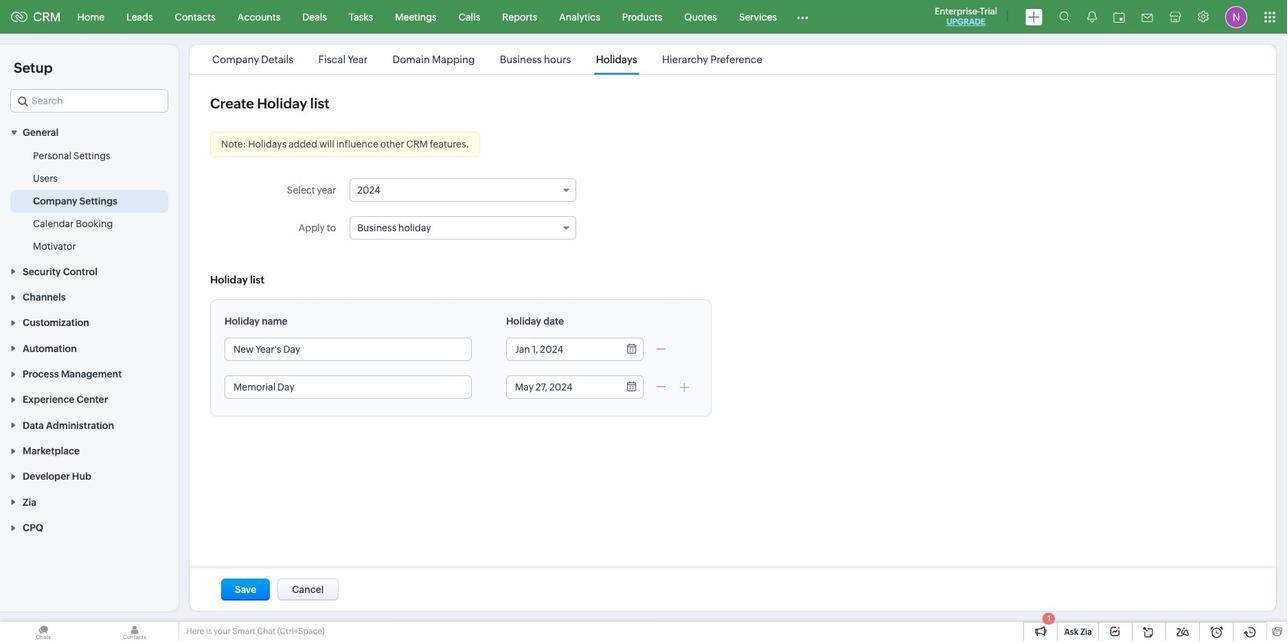 Task type: describe. For each thing, give the bounding box(es) containing it.
chats image
[[0, 622, 87, 642]]

Holiday name text field
[[225, 339, 471, 361]]

mmm d, yyyy text field for holiday name text box at the bottom of the page
[[507, 339, 617, 361]]

contacts image
[[91, 622, 178, 642]]



Task type: vqa. For each thing, say whether or not it's contained in the screenshot.
Contacts image
yes



Task type: locate. For each thing, give the bounding box(es) containing it.
0 vertical spatial mmm d, yyyy text field
[[507, 339, 617, 361]]

mmm d, yyyy text field for holiday name text field
[[507, 376, 617, 398]]

list
[[200, 45, 775, 74]]

Holiday name text field
[[225, 376, 471, 398]]

region
[[0, 145, 179, 259]]

cell
[[554, 532, 573, 551]]

1 vertical spatial mmm d, yyyy text field
[[507, 376, 617, 398]]

MMM d, yyyy text field
[[507, 339, 617, 361], [507, 376, 617, 398]]

grid
[[554, 532, 573, 551]]

row
[[554, 532, 573, 551]]

2 mmm d, yyyy text field from the top
[[507, 376, 617, 398]]

1 mmm d, yyyy text field from the top
[[507, 339, 617, 361]]



